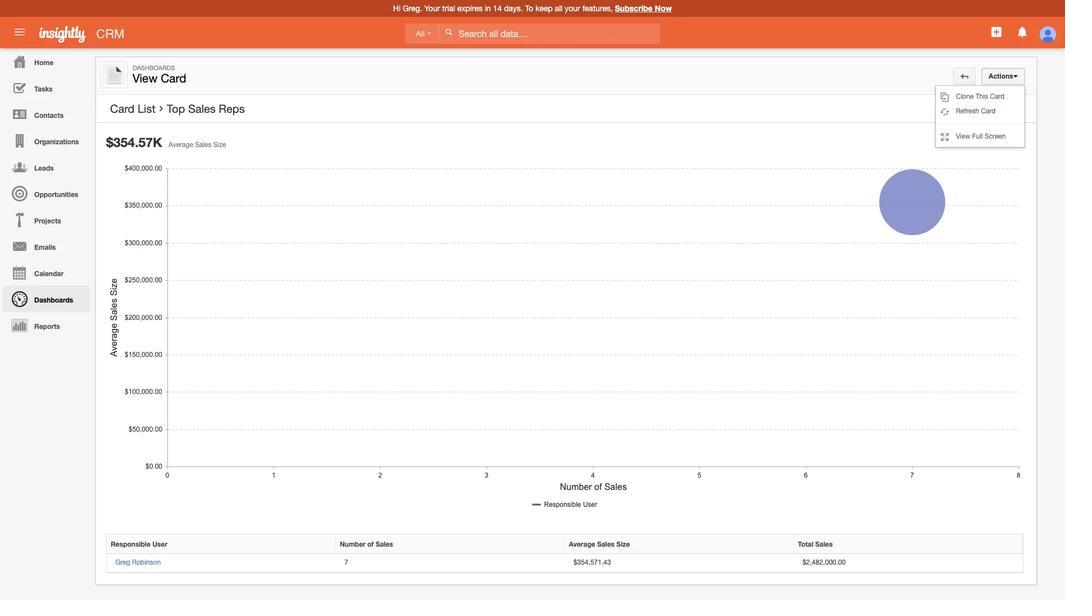 Task type: describe. For each thing, give the bounding box(es) containing it.
greg.
[[403, 4, 422, 13]]

$354,571.43
[[574, 559, 611, 567]]

back image
[[961, 72, 969, 80]]

robinson
[[132, 559, 161, 567]]

card inside card list 'link'
[[110, 102, 134, 115]]

card inside dashboards view card
[[161, 71, 186, 85]]

0 horizontal spatial average sales size
[[169, 141, 226, 149]]

calendar link
[[3, 260, 90, 286]]

projects
[[34, 217, 61, 225]]

dashboards for dashboards view card
[[133, 65, 175, 71]]

screen
[[985, 133, 1006, 140]]

refresh
[[956, 107, 980, 115]]

home link
[[3, 48, 90, 75]]

card inside clone this card button
[[990, 93, 1005, 101]]

emails
[[34, 243, 56, 252]]

refresh card button
[[936, 104, 1025, 119]]

view full screen
[[956, 133, 1006, 140]]

in
[[485, 4, 491, 13]]

Search all data.... text field
[[439, 24, 660, 44]]

average sales size inside row
[[569, 540, 630, 549]]

view full screen link
[[936, 129, 1025, 144]]

organizations link
[[3, 128, 90, 154]]

clone this card
[[956, 93, 1005, 101]]

dashboards view card
[[133, 65, 186, 85]]

card image
[[103, 63, 125, 86]]

$354.57k
[[106, 135, 162, 150]]

1 vertical spatial view
[[956, 133, 971, 140]]

size inside row
[[617, 540, 630, 549]]

crm
[[96, 27, 124, 41]]

tasks link
[[3, 75, 90, 101]]

dashboards for dashboards
[[34, 296, 73, 305]]

0 vertical spatial size
[[213, 141, 226, 149]]

leads link
[[3, 154, 90, 180]]

tasks
[[34, 85, 53, 93]]

reports link
[[3, 312, 90, 339]]

list
[[138, 102, 156, 115]]

opportunities
[[34, 190, 78, 199]]

sales down the top sales reps
[[195, 141, 212, 149]]

number
[[340, 540, 366, 549]]

trial
[[442, 4, 455, 13]]

7
[[345, 559, 348, 567]]

subscribe now link
[[615, 3, 672, 13]]

reports
[[34, 323, 60, 331]]

all
[[555, 4, 563, 13]]

dashboards link
[[3, 286, 90, 312]]

features,
[[583, 4, 613, 13]]

clone this card button
[[936, 89, 1025, 104]]

subscribe
[[615, 3, 653, 13]]

expires
[[457, 4, 483, 13]]



Task type: vqa. For each thing, say whether or not it's contained in the screenshot.
Home
yes



Task type: locate. For each thing, give the bounding box(es) containing it.
leads
[[34, 164, 54, 173]]

1 horizontal spatial size
[[617, 540, 630, 549]]

white image
[[445, 28, 453, 36]]

1 vertical spatial dashboards
[[34, 296, 73, 305]]

all
[[416, 29, 425, 38]]

view
[[133, 71, 158, 85], [956, 133, 971, 140]]

contacts
[[34, 111, 64, 120]]

actions button
[[982, 68, 1026, 85]]

dashboards
[[133, 65, 175, 71], [34, 296, 73, 305]]

sales right total
[[816, 540, 833, 549]]

top
[[167, 102, 185, 115]]

1 horizontal spatial average sales size
[[569, 540, 630, 549]]

1 vertical spatial size
[[617, 540, 630, 549]]

responsible user
[[111, 540, 167, 549]]

0 horizontal spatial average
[[169, 141, 193, 149]]

dashboards right card icon
[[133, 65, 175, 71]]

1 row from the top
[[107, 535, 1023, 555]]

average sales size
[[169, 141, 226, 149], [569, 540, 630, 549]]

0 horizontal spatial view
[[133, 71, 158, 85]]

2 row from the top
[[107, 555, 1023, 573]]

0 vertical spatial view
[[133, 71, 158, 85]]

view inside dashboards view card
[[133, 71, 158, 85]]

0 horizontal spatial dashboards
[[34, 296, 73, 305]]

reps
[[219, 102, 245, 115]]

card right the this
[[990, 93, 1005, 101]]

top sales reps
[[167, 102, 245, 115]]

your
[[424, 4, 440, 13]]

card list link
[[110, 102, 156, 116]]

0 vertical spatial average
[[169, 141, 193, 149]]

0 vertical spatial dashboards
[[133, 65, 175, 71]]

navigation containing home
[[0, 48, 90, 339]]

0 vertical spatial average sales size
[[169, 141, 226, 149]]

all link
[[405, 24, 439, 44]]

user
[[152, 540, 167, 549]]

refresh card
[[956, 107, 996, 115]]

sales up $354,571.43
[[597, 540, 615, 549]]

$354,571.43 cell
[[565, 555, 794, 573]]

average sales size down the top sales reps
[[169, 141, 226, 149]]

1 vertical spatial average sales size
[[569, 540, 630, 549]]

opportunities link
[[3, 180, 90, 207]]

1 horizontal spatial average
[[569, 540, 595, 549]]

$2,482,000.00 cell
[[794, 555, 1023, 573]]

14
[[493, 4, 502, 13]]

$2,482,000.00
[[803, 559, 846, 567]]

organizations
[[34, 138, 79, 146]]

notifications image
[[1016, 25, 1029, 39]]

hi greg. your trial expires in 14 days. to keep all your features, subscribe now
[[393, 3, 672, 13]]

keep
[[536, 4, 553, 13]]

greg robinson
[[115, 559, 161, 567]]

dashboards up reports link
[[34, 296, 73, 305]]

row containing responsible user
[[107, 535, 1023, 555]]

hi
[[393, 4, 401, 13]]

card list
[[110, 102, 156, 115]]

7 cell
[[336, 555, 565, 573]]

greg robinson link
[[115, 559, 161, 567]]

row
[[107, 535, 1023, 555], [107, 555, 1023, 573]]

average
[[169, 141, 193, 149], [569, 540, 595, 549]]

greg
[[115, 559, 130, 567]]

emails link
[[3, 233, 90, 260]]

calendar
[[34, 270, 63, 278]]

card inside refresh card button
[[981, 107, 996, 115]]

number of sales
[[340, 540, 393, 549]]

sales
[[188, 102, 216, 115], [195, 141, 212, 149], [376, 540, 393, 549], [597, 540, 615, 549], [816, 540, 833, 549]]

total sales
[[798, 540, 833, 549]]

sales right of
[[376, 540, 393, 549]]

full
[[973, 133, 983, 140]]

total
[[798, 540, 814, 549]]

responsible
[[111, 540, 151, 549]]

home
[[34, 58, 53, 67]]

view up the list
[[133, 71, 158, 85]]

view left full
[[956, 133, 971, 140]]

this
[[976, 93, 988, 101]]

contacts link
[[3, 101, 90, 128]]

card up the 'top'
[[161, 71, 186, 85]]

average down the 'top'
[[169, 141, 193, 149]]

clone
[[956, 93, 974, 101]]

card left the list
[[110, 102, 134, 115]]

row containing greg robinson
[[107, 555, 1023, 573]]

1 horizontal spatial dashboards
[[133, 65, 175, 71]]

average up $354,571.43
[[569, 540, 595, 549]]

1 horizontal spatial view
[[956, 133, 971, 140]]

card
[[161, 71, 186, 85], [990, 93, 1005, 101], [110, 102, 134, 115], [981, 107, 996, 115]]

sales right the 'top'
[[188, 102, 216, 115]]

1 vertical spatial average
[[569, 540, 595, 549]]

card down the this
[[981, 107, 996, 115]]

navigation
[[0, 48, 90, 339]]

of
[[368, 540, 374, 549]]

projects link
[[3, 207, 90, 233]]

size
[[213, 141, 226, 149], [617, 540, 630, 549]]

dashboards inside dashboards link
[[34, 296, 73, 305]]

to
[[525, 4, 533, 13]]

dashboards inside dashboards view card
[[133, 65, 175, 71]]

average inside row
[[569, 540, 595, 549]]

your
[[565, 4, 580, 13]]

days.
[[504, 4, 523, 13]]

now
[[655, 3, 672, 13]]

0 horizontal spatial size
[[213, 141, 226, 149]]

average sales size up $354,571.43
[[569, 540, 630, 549]]

actions
[[989, 72, 1014, 80]]



